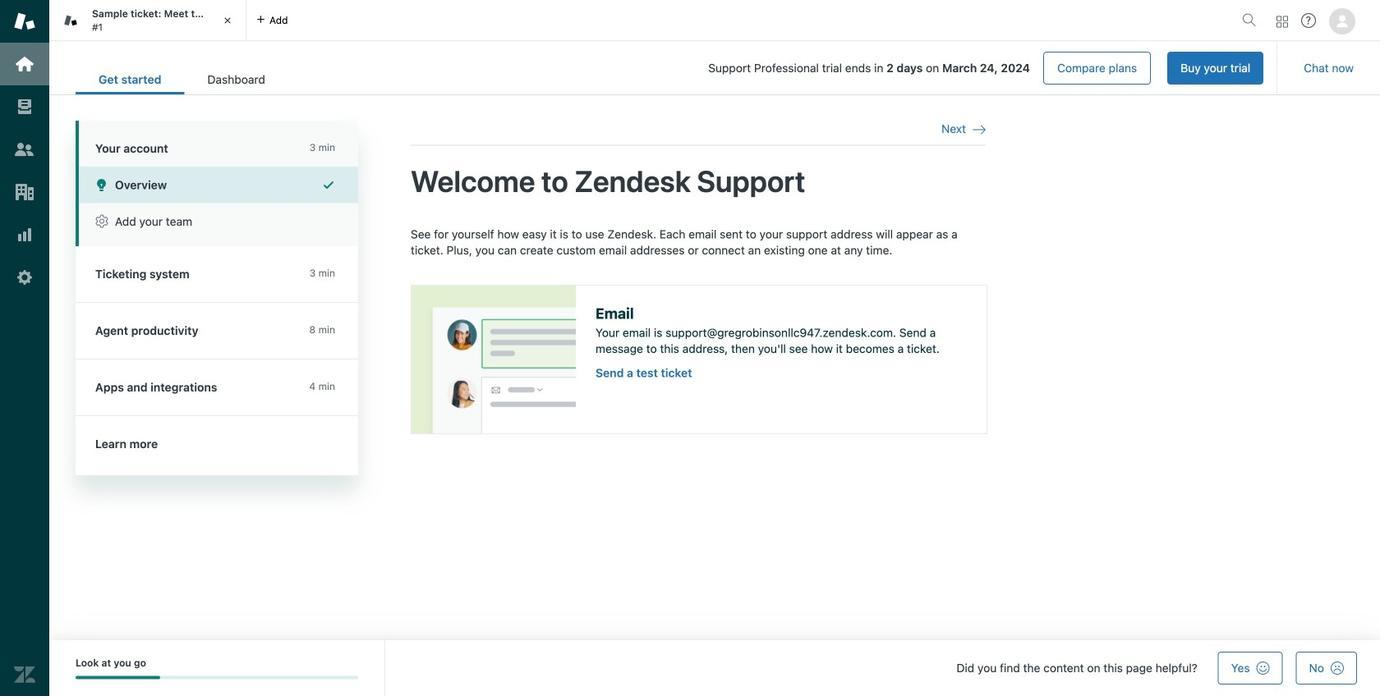 Task type: describe. For each thing, give the bounding box(es) containing it.
customers image
[[14, 139, 35, 160]]

get started image
[[14, 53, 35, 75]]

close image
[[219, 12, 236, 29]]

main element
[[0, 0, 49, 697]]

tabs tab list
[[49, 0, 1236, 41]]

zendesk products image
[[1277, 16, 1288, 28]]

0 vertical spatial tab
[[49, 0, 246, 41]]

admin image
[[14, 267, 35, 288]]

reporting image
[[14, 224, 35, 246]]

1 vertical spatial tab
[[184, 64, 288, 94]]

get help image
[[1301, 13, 1316, 28]]



Task type: vqa. For each thing, say whether or not it's contained in the screenshot.
Refresh views pane icon
no



Task type: locate. For each thing, give the bounding box(es) containing it.
March 24, 2024 text field
[[942, 61, 1030, 75]]

example of email conversation inside of the ticketing system and the customer is asking the agent about reimbursement policy. image
[[412, 286, 576, 434]]

heading
[[76, 121, 358, 167]]

tab
[[49, 0, 246, 41], [184, 64, 288, 94]]

zendesk image
[[14, 665, 35, 686]]

tab list
[[76, 64, 288, 94]]

organizations image
[[14, 182, 35, 203]]

zendesk support image
[[14, 11, 35, 32]]

views image
[[14, 96, 35, 117]]

progress bar
[[76, 676, 358, 680]]



